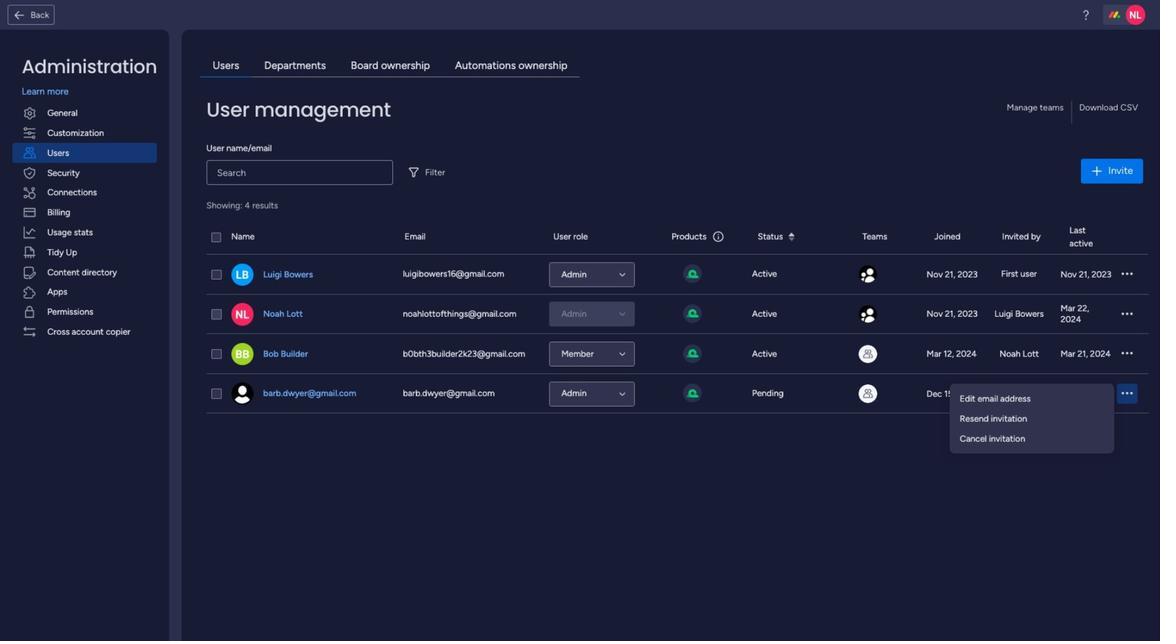 Task type: vqa. For each thing, say whether or not it's contained in the screenshot.
online
no



Task type: describe. For each thing, give the bounding box(es) containing it.
bob builder image
[[231, 344, 254, 366]]

v2 ellipsis image for third row from the top
[[1122, 309, 1133, 321]]

3 row from the top
[[206, 295, 1149, 335]]

5 row from the top
[[206, 375, 1149, 415]]

add or edit team image for fifth row from the top of the page
[[859, 385, 877, 404]]

noah lott image
[[231, 304, 254, 326]]

add or edit team image for fourth row from the top of the page
[[859, 346, 877, 364]]

1 row from the top
[[206, 220, 1149, 255]]



Task type: locate. For each thing, give the bounding box(es) containing it.
noah lott image
[[1126, 5, 1146, 25]]

4 row from the top
[[206, 335, 1149, 375]]

0 vertical spatial v2 ellipsis image
[[1122, 309, 1133, 321]]

help image
[[1080, 9, 1093, 21]]

v2 ellipsis image
[[1122, 269, 1133, 281], [1122, 389, 1133, 401]]

1 vertical spatial add or edit team image
[[859, 385, 877, 404]]

1 v2 ellipsis image from the top
[[1122, 269, 1133, 281]]

2 v2 ellipsis image from the top
[[1122, 389, 1133, 401]]

barb.dwyer@gmail.com image
[[231, 383, 254, 406]]

2 v2 ellipsis image from the top
[[1122, 349, 1133, 361]]

row
[[206, 220, 1149, 255], [206, 255, 1149, 295], [206, 295, 1149, 335], [206, 335, 1149, 375], [206, 375, 1149, 415]]

grid
[[206, 220, 1149, 630]]

1 add or edit team image from the top
[[859, 266, 877, 284]]

add or edit team image for 2nd row
[[859, 266, 877, 284]]

2 add or edit team image from the top
[[859, 346, 877, 364]]

add or edit team image
[[859, 266, 877, 284], [859, 346, 877, 364]]

add or edit team image
[[859, 306, 877, 324], [859, 385, 877, 404]]

1 vertical spatial v2 ellipsis image
[[1122, 349, 1133, 361]]

0 vertical spatial add or edit team image
[[859, 306, 877, 324]]

luigi bowers image
[[231, 264, 254, 286]]

1 vertical spatial add or edit team image
[[859, 346, 877, 364]]

v2 ellipsis image
[[1122, 309, 1133, 321], [1122, 349, 1133, 361]]

back to workspace image
[[13, 9, 26, 21]]

v2 ellipsis image for fourth row from the top of the page
[[1122, 349, 1133, 361]]

0 vertical spatial v2 ellipsis image
[[1122, 269, 1133, 281]]

Search text field
[[206, 160, 393, 185]]

1 add or edit team image from the top
[[859, 306, 877, 324]]

1 vertical spatial v2 ellipsis image
[[1122, 389, 1133, 401]]

1 v2 ellipsis image from the top
[[1122, 309, 1133, 321]]

row group
[[206, 255, 1149, 415]]

add or edit team image for third row from the top
[[859, 306, 877, 324]]

0 vertical spatial add or edit team image
[[859, 266, 877, 284]]

2 row from the top
[[206, 255, 1149, 295]]

2 add or edit team image from the top
[[859, 385, 877, 404]]



